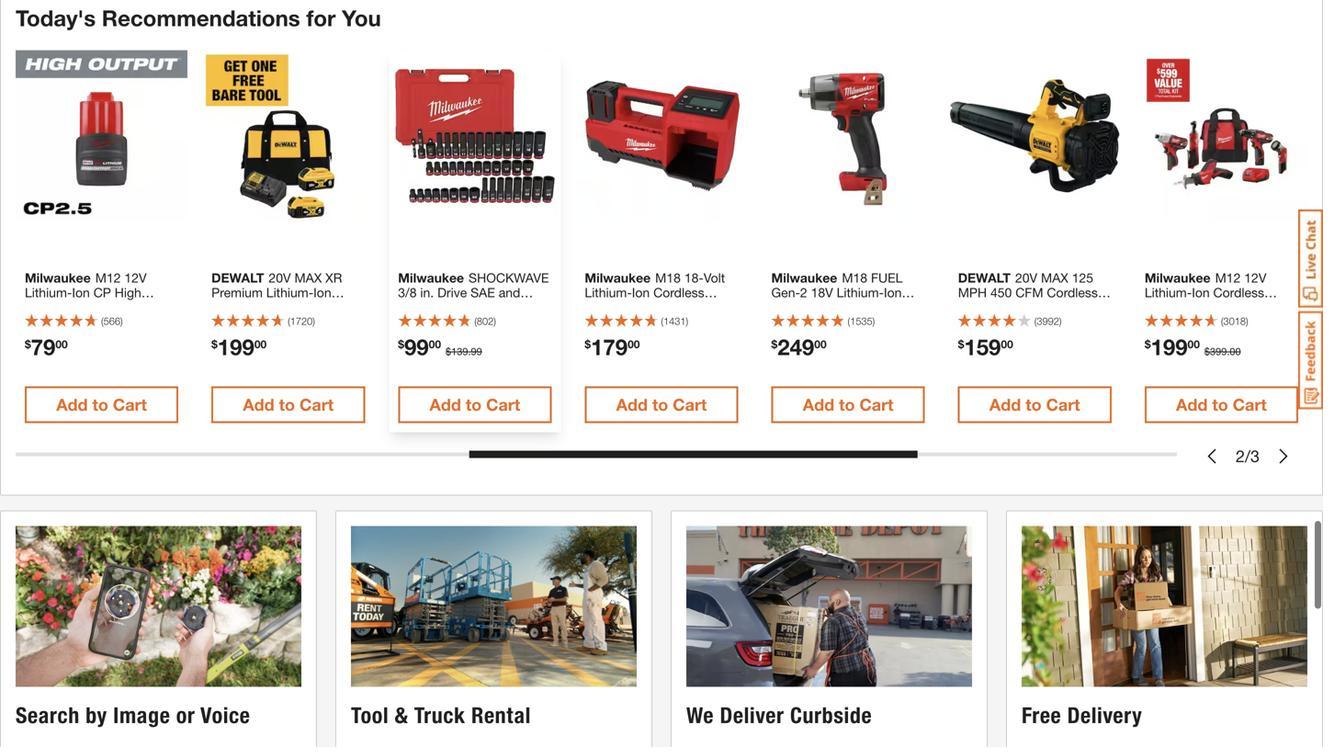 Task type: vqa. For each thing, say whether or not it's contained in the screenshot.
fifth ( from the left
yes



Task type: locate. For each thing, give the bounding box(es) containing it.
milwaukee for $
[[398, 270, 464, 285]]

inflator
[[683, 300, 723, 315]]

ion inside the m12 12v lithium-ion cp high output 2.5 ah battery pack
[[72, 285, 90, 300]]

cart down ( 3992 )
[[1046, 395, 1080, 415]]

0 horizontal spatial .
[[468, 346, 471, 358]]

to up "previous slide" image
[[1213, 395, 1228, 415]]

00 for $ 99 00 $ 139 . 99
[[429, 338, 441, 351]]

. down ( 3018 ) on the right of the page
[[1227, 346, 1230, 358]]

5 add to cart button from the left
[[772, 386, 925, 423]]

5 cart from the left
[[860, 395, 894, 415]]

2 cart from the left
[[300, 395, 334, 415]]

2 ( from the left
[[288, 315, 290, 327]]

2 199 from the left
[[1151, 334, 1188, 360]]

and
[[499, 285, 520, 300], [248, 300, 270, 315]]

) for 199
[[313, 315, 315, 327]]

1 horizontal spatial and
[[499, 285, 520, 300]]

( 1720 )
[[288, 315, 315, 327]]

$
[[25, 338, 31, 351], [211, 338, 218, 351], [398, 338, 404, 351], [585, 338, 591, 351], [772, 338, 778, 351], [958, 338, 964, 351], [1145, 338, 1151, 351], [446, 346, 451, 358], [1205, 346, 1210, 358]]

add down $ 79 00
[[56, 395, 88, 415]]

tool & truck rental image
[[351, 526, 637, 687]]

free
[[1022, 702, 1062, 729]]

lithium- up 1720
[[266, 285, 314, 300]]

( 3018 )
[[1221, 315, 1249, 327]]

1 milwaukee from the left
[[25, 270, 91, 285]]

$ for $ 79 00
[[25, 338, 31, 351]]

add down $ 179 00
[[616, 395, 648, 415]]

$ inside $ 159 00
[[958, 338, 964, 351]]

ion up only)
[[632, 285, 650, 300]]

milwaukee for 179
[[585, 270, 651, 285]]

4.0ah
[[274, 300, 307, 315]]

1 horizontal spatial ion
[[314, 285, 331, 300]]

to down the ( 1431 )
[[652, 395, 668, 415]]

add to cart button down $ 179 00
[[585, 386, 738, 423]]

00 for $ 79 00
[[55, 338, 68, 351]]

4 add to cart from the left
[[616, 395, 707, 415]]

and right the "sae"
[[499, 285, 520, 300]]

5 ( from the left
[[848, 315, 850, 327]]

add
[[56, 395, 88, 415], [243, 395, 274, 415], [430, 395, 461, 415], [616, 395, 648, 415], [803, 395, 835, 415], [990, 395, 1021, 415], [1176, 395, 1208, 415]]

2 add to cart button from the left
[[211, 386, 365, 423]]

00
[[55, 338, 68, 351], [254, 338, 267, 351], [429, 338, 441, 351], [628, 338, 640, 351], [814, 338, 827, 351], [1001, 338, 1013, 351], [1188, 338, 1200, 351], [1230, 346, 1241, 358]]

lithium-
[[25, 285, 72, 300], [266, 285, 314, 300], [585, 285, 632, 300]]

$ for $ 249 00
[[772, 338, 778, 351]]

1 horizontal spatial .
[[1227, 346, 1230, 358]]

lithium- inside m18 18-volt lithium-ion cordless electric portable inflator (tool-only)
[[585, 285, 632, 300]]

to
[[92, 395, 108, 415], [279, 395, 295, 415], [466, 395, 482, 415], [652, 395, 668, 415], [839, 395, 855, 415], [1026, 395, 1042, 415], [1213, 395, 1228, 415]]

6 add from the left
[[990, 395, 1021, 415]]

add to cart down $ 159 00
[[990, 395, 1080, 415]]

20v max xr premium lithium-ion 6.0ah and 4.0ah starter kit image
[[202, 50, 374, 222]]

add to cart for 179
[[616, 395, 707, 415]]

cart for 179
[[673, 395, 707, 415]]

20v max 125 mph 450 cfm cordless brushless battery powered handheld leaf blower (tool only) image
[[949, 50, 1121, 222]]

$ inside $ 79 00
[[25, 338, 31, 351]]

add to cart down $ 199 00
[[243, 395, 334, 415]]

199 down the kit
[[218, 334, 254, 360]]

2 milwaukee from the left
[[398, 270, 464, 285]]

add to cart for 249
[[803, 395, 894, 415]]

$ inside $ 199 00
[[211, 338, 218, 351]]

milwaukee up 6
[[398, 270, 464, 285]]

1 milwaukee link from the left
[[772, 270, 925, 359]]

1 ion from the left
[[72, 285, 90, 300]]

2 to from the left
[[279, 395, 295, 415]]

kit
[[211, 314, 227, 330]]

milwaukee link for $
[[1145, 270, 1299, 344]]

0 horizontal spatial and
[[248, 300, 270, 315]]

starter
[[311, 300, 349, 315]]

2 ) from the left
[[313, 315, 315, 327]]

xr
[[325, 270, 342, 285]]

179
[[591, 334, 628, 360]]

$ 79 00
[[25, 334, 68, 360]]

1 . from the left
[[468, 346, 471, 358]]

)
[[120, 315, 123, 327], [313, 315, 315, 327], [494, 315, 496, 327], [686, 315, 689, 327], [873, 315, 875, 327], [1059, 315, 1062, 327], [1246, 315, 1249, 327]]

2.5
[[68, 300, 86, 315]]

cart for 159
[[1046, 395, 1080, 415]]

cart down the 1431
[[673, 395, 707, 415]]

4 ) from the left
[[686, 315, 689, 327]]

$ 199 00
[[211, 334, 267, 360]]

1 horizontal spatial lithium-
[[266, 285, 314, 300]]

and inside 20v max xr premium lithium-ion 6.0ah and 4.0ah starter kit
[[248, 300, 270, 315]]

1 lithium- from the left
[[25, 285, 72, 300]]

cp
[[93, 285, 111, 300]]

high
[[115, 285, 141, 300]]

99 right 139
[[471, 346, 482, 358]]

$ 159 00
[[958, 334, 1013, 360]]

add to cart button for 249
[[772, 386, 925, 423]]

00 inside $ 99 00 $ 139 . 99
[[429, 338, 441, 351]]

0 horizontal spatial dewalt
[[211, 270, 264, 285]]

1 add to cart from the left
[[56, 395, 147, 415]]

$ 179 00
[[585, 334, 640, 360]]

add up "previous slide" image
[[1176, 395, 1208, 415]]

to down ( 1535 )
[[839, 395, 855, 415]]

add to cart for 159
[[990, 395, 1080, 415]]

add to cart button down $ 249 00
[[772, 386, 925, 423]]

or
[[176, 702, 195, 729]]

add down $ 159 00
[[990, 395, 1021, 415]]

milwaukee up $ 199 00 $ 399 . 00
[[1145, 270, 1211, 285]]

. inside $ 99 00 $ 139 . 99
[[468, 346, 471, 358]]

$ for $ 199 00 $ 399 . 00
[[1145, 338, 1151, 351]]

/
[[1245, 446, 1251, 466]]

$ inside $ 179 00
[[585, 338, 591, 351]]

1 horizontal spatial 199
[[1151, 334, 1188, 360]]

m12 12v lithium-ion cp high output 2.5 ah battery pack image
[[16, 50, 188, 222]]

5 ) from the left
[[873, 315, 875, 327]]

1 horizontal spatial 99
[[471, 346, 482, 358]]

00 inside $ 179 00
[[628, 338, 640, 351]]

add to cart down 139
[[430, 395, 520, 415]]

m18 18-volt lithium-ion cordless electric portable inflator (tool-only) image
[[576, 50, 748, 222]]

we deliver curbside image
[[686, 526, 972, 687]]

99
[[404, 334, 429, 360], [471, 346, 482, 358]]

1 horizontal spatial milwaukee link
[[1145, 270, 1299, 344]]

dewalt up $ 159 00
[[958, 270, 1011, 285]]

7 add from the left
[[1176, 395, 1208, 415]]

3 add from the left
[[430, 395, 461, 415]]

1 add to cart button from the left
[[25, 386, 178, 423]]

m12
[[95, 270, 121, 285]]

802
[[477, 315, 494, 327]]

0 horizontal spatial milwaukee link
[[772, 270, 925, 359]]

4 add to cart button from the left
[[585, 386, 738, 423]]

3 cart from the left
[[486, 395, 520, 415]]

12v
[[124, 270, 147, 285]]

add to cart button down $ 79 00
[[25, 386, 178, 423]]

4 add from the left
[[616, 395, 648, 415]]

add to cart down $ 179 00
[[616, 395, 707, 415]]

. inside $ 199 00 $ 399 . 00
[[1227, 346, 1230, 358]]

00 for $ 159 00
[[1001, 338, 1013, 351]]

3 lithium- from the left
[[585, 285, 632, 300]]

milwaukee up $ 249 00
[[772, 270, 837, 285]]

lithium- up pack at top
[[25, 285, 72, 300]]

add to cart down $ 249 00
[[803, 395, 894, 415]]

add to cart
[[56, 395, 147, 415], [243, 395, 334, 415], [430, 395, 520, 415], [616, 395, 707, 415], [803, 395, 894, 415], [990, 395, 1080, 415], [1176, 395, 1267, 415]]

( for 159
[[1035, 315, 1037, 327]]

2 milwaukee link from the left
[[1145, 270, 1299, 344]]

6 cart from the left
[[1046, 395, 1080, 415]]

4 cart from the left
[[673, 395, 707, 415]]

to for 179
[[652, 395, 668, 415]]

7 cart from the left
[[1233, 395, 1267, 415]]

cart down the piece)
[[486, 395, 520, 415]]

199 for $ 199 00 $ 399 . 00
[[1151, 334, 1188, 360]]

3 add to cart button from the left
[[398, 386, 552, 423]]

6 add to cart button from the left
[[958, 386, 1112, 423]]

today's recommendations for you
[[16, 5, 381, 31]]

milwaukee up output on the left of the page
[[25, 270, 91, 285]]

$ inside $ 249 00
[[772, 338, 778, 351]]

add to cart up "previous slide" image
[[1176, 395, 1267, 415]]

milwaukee link
[[772, 270, 925, 359], [1145, 270, 1299, 344]]

only)
[[617, 314, 646, 330]]

0 horizontal spatial 199
[[218, 334, 254, 360]]

piece)
[[488, 314, 523, 330]]

6.0ah
[[211, 300, 245, 315]]

to down 139
[[466, 395, 482, 415]]

cart up the /
[[1233, 395, 1267, 415]]

cart down the 566
[[113, 395, 147, 415]]

curbside
[[790, 702, 872, 729]]

6 ) from the left
[[1059, 315, 1062, 327]]

ion left the cp
[[72, 285, 90, 300]]

ion inside 20v max xr premium lithium-ion 6.0ah and 4.0ah starter kit
[[314, 285, 331, 300]]

ion
[[72, 285, 90, 300], [314, 285, 331, 300], [632, 285, 650, 300]]

( for 249
[[848, 315, 850, 327]]

add down 139
[[430, 395, 461, 415]]

7 ) from the left
[[1246, 315, 1249, 327]]

to down '( 1720 )'
[[279, 395, 295, 415]]

add to cart button down $ 159 00
[[958, 386, 1112, 423]]

1 add from the left
[[56, 395, 88, 415]]

( for 179
[[661, 315, 664, 327]]

3 ) from the left
[[494, 315, 496, 327]]

ion right "4.0ah"
[[314, 285, 331, 300]]

4 to from the left
[[652, 395, 668, 415]]

add to cart button up "previous slide" image
[[1145, 386, 1299, 423]]

1720
[[290, 315, 313, 327]]

add down $ 249 00
[[803, 395, 835, 415]]

0 horizontal spatial ion
[[72, 285, 90, 300]]

6 ( from the left
[[1035, 315, 1037, 327]]

.
[[468, 346, 471, 358], [1227, 346, 1230, 358]]

199 left 399
[[1151, 334, 1188, 360]]

00 inside $ 249 00
[[814, 338, 827, 351]]

2 horizontal spatial lithium-
[[585, 285, 632, 300]]

5 to from the left
[[839, 395, 855, 415]]

electric
[[585, 300, 627, 315]]

3018
[[1224, 315, 1246, 327]]

00 inside $ 79 00
[[55, 338, 68, 351]]

dewalt up 6.0ah
[[211, 270, 264, 285]]

4 ( from the left
[[661, 315, 664, 327]]

add to cart button down $ 199 00
[[211, 386, 365, 423]]

to down the 566
[[92, 395, 108, 415]]

milwaukee link for 249
[[772, 270, 925, 359]]

2 add to cart from the left
[[243, 395, 334, 415]]

and right 6.0ah
[[248, 300, 270, 315]]

99 down socket
[[404, 334, 429, 360]]

cart down ( 1535 )
[[860, 395, 894, 415]]

volt
[[704, 270, 725, 285]]

2 horizontal spatial ion
[[632, 285, 650, 300]]

1 ) from the left
[[120, 315, 123, 327]]

1 to from the left
[[92, 395, 108, 415]]

$ for $ 199 00
[[211, 338, 218, 351]]

3 add to cart from the left
[[430, 395, 520, 415]]

search by image or voice
[[16, 702, 250, 729]]

feedback link image
[[1299, 311, 1323, 410]]

to down ( 3992 )
[[1026, 395, 1042, 415]]

add to cart button down 139
[[398, 386, 552, 423]]

lithium- up (tool-
[[585, 285, 632, 300]]

199
[[218, 334, 254, 360], [1151, 334, 1188, 360]]

2 . from the left
[[1227, 346, 1230, 358]]

max
[[294, 270, 322, 285]]

cart down '( 1720 )'
[[300, 395, 334, 415]]

5 add from the left
[[803, 395, 835, 415]]

1 horizontal spatial dewalt
[[958, 270, 1011, 285]]

add to cart down $ 79 00
[[56, 395, 147, 415]]

00 inside $ 159 00
[[1001, 338, 1013, 351]]

00 inside $ 199 00
[[254, 338, 267, 351]]

. down (43-
[[468, 346, 471, 358]]

by
[[86, 702, 107, 729]]

dewalt link
[[958, 270, 1112, 344]]

1 ( from the left
[[101, 315, 104, 327]]

2 add from the left
[[243, 395, 274, 415]]

00 for $ 249 00
[[814, 338, 827, 351]]

milwaukee
[[25, 270, 91, 285], [398, 270, 464, 285], [585, 270, 651, 285], [772, 270, 837, 285], [1145, 270, 1211, 285]]

&
[[395, 702, 408, 729]]

2 ion from the left
[[314, 285, 331, 300]]

shockwave 3/8 in. drive sae and metric 6 point impact socket set (43-piece)
[[398, 270, 549, 330]]

free delivery image
[[1022, 526, 1308, 687]]

cart for 199
[[300, 395, 334, 415]]

add down $ 199 00
[[243, 395, 274, 415]]

lithium- inside 20v max xr premium lithium-ion 6.0ah and 4.0ah starter kit
[[266, 285, 314, 300]]

1 cart from the left
[[113, 395, 147, 415]]

3 ion from the left
[[632, 285, 650, 300]]

we
[[686, 702, 714, 729]]

0 horizontal spatial lithium-
[[25, 285, 72, 300]]

add for 79
[[56, 395, 88, 415]]

139
[[451, 346, 468, 358]]

6 add to cart from the left
[[990, 395, 1080, 415]]

2 lithium- from the left
[[266, 285, 314, 300]]

5 add to cart from the left
[[803, 395, 894, 415]]

3 milwaukee from the left
[[585, 270, 651, 285]]

(
[[101, 315, 104, 327], [288, 315, 290, 327], [474, 315, 477, 327], [661, 315, 664, 327], [848, 315, 850, 327], [1035, 315, 1037, 327], [1221, 315, 1224, 327]]

(tool-
[[585, 314, 617, 330]]

sae
[[471, 285, 495, 300]]

1 199 from the left
[[218, 334, 254, 360]]

m18 18-volt lithium-ion cordless electric portable inflator (tool-only)
[[585, 270, 725, 330]]

milwaukee up electric in the top left of the page
[[585, 270, 651, 285]]

6 to from the left
[[1026, 395, 1042, 415]]

add to cart button for 199
[[211, 386, 365, 423]]

1535
[[850, 315, 873, 327]]

dewalt
[[211, 270, 264, 285], [958, 270, 1011, 285]]



Task type: describe. For each thing, give the bounding box(es) containing it.
portable
[[631, 300, 679, 315]]

20v max xr premium lithium-ion 6.0ah and 4.0ah starter kit
[[211, 270, 349, 330]]

2
[[1236, 446, 1245, 466]]

search
[[16, 702, 80, 729]]

7 add to cart from the left
[[1176, 395, 1267, 415]]

drive
[[438, 285, 467, 300]]

( 1431 )
[[661, 315, 689, 327]]

ah
[[90, 300, 105, 315]]

00 for $ 179 00
[[628, 338, 640, 351]]

today's
[[16, 5, 96, 31]]

add to cart for 79
[[56, 395, 147, 415]]

1 dewalt from the left
[[211, 270, 264, 285]]

00 for $ 199 00 $ 399 . 00
[[1188, 338, 1200, 351]]

) for 179
[[686, 315, 689, 327]]

) for 249
[[873, 315, 875, 327]]

to for 199
[[279, 395, 295, 415]]

m12 12v lithium-ion cordless combo kit (5-tool) with two 1.5 ah batteries, charger and tool bag image
[[1136, 50, 1308, 222]]

6
[[438, 300, 445, 315]]

7 to from the left
[[1213, 395, 1228, 415]]

voice
[[200, 702, 250, 729]]

3
[[1251, 446, 1260, 466]]

next slide image
[[1276, 449, 1291, 464]]

20v
[[269, 270, 291, 285]]

image
[[113, 702, 170, 729]]

7 add to cart button from the left
[[1145, 386, 1299, 423]]

add to cart button for 159
[[958, 386, 1112, 423]]

free delivery
[[1022, 702, 1143, 729]]

pack
[[25, 314, 54, 330]]

(43-
[[465, 314, 488, 330]]

3 ( from the left
[[474, 315, 477, 327]]

add for 249
[[803, 395, 835, 415]]

) for 159
[[1059, 315, 1062, 327]]

rental
[[471, 702, 531, 729]]

lithium- inside the m12 12v lithium-ion cp high output 2.5 ah battery pack
[[25, 285, 72, 300]]

3 to from the left
[[466, 395, 482, 415]]

. for 199
[[1227, 346, 1230, 358]]

$ 249 00
[[772, 334, 827, 360]]

deliver
[[720, 702, 784, 729]]

249
[[778, 334, 814, 360]]

4 milwaukee from the left
[[772, 270, 837, 285]]

previous slide image
[[1205, 449, 1219, 464]]

( for 79
[[101, 315, 104, 327]]

3/8
[[398, 285, 417, 300]]

delivery
[[1068, 702, 1143, 729]]

399
[[1210, 346, 1227, 358]]

search by image or voice image
[[16, 526, 301, 687]]

add to cart button for 79
[[25, 386, 178, 423]]

cart for 249
[[860, 395, 894, 415]]

cart for 79
[[113, 395, 147, 415]]

2 / 3
[[1236, 446, 1260, 466]]

set
[[442, 314, 461, 330]]

) for 79
[[120, 315, 123, 327]]

you
[[342, 5, 381, 31]]

add for 199
[[243, 395, 274, 415]]

$ for $ 179 00
[[585, 338, 591, 351]]

add to cart for 199
[[243, 395, 334, 415]]

point
[[449, 300, 478, 315]]

to for 159
[[1026, 395, 1042, 415]]

18-
[[684, 270, 704, 285]]

add for 159
[[990, 395, 1021, 415]]

0 horizontal spatial 99
[[404, 334, 429, 360]]

159
[[964, 334, 1001, 360]]

99 inside $ 99 00 $ 139 . 99
[[471, 346, 482, 358]]

truck
[[414, 702, 466, 729]]

and inside 'shockwave 3/8 in. drive sae and metric 6 point impact socket set (43-piece)'
[[499, 285, 520, 300]]

7 ( from the left
[[1221, 315, 1224, 327]]

m18 fuel gen-2 18v lithium-ion brushless cordless mid torque 1/2 in. impact wrench w/friction ring (tool-only) image
[[762, 50, 934, 222]]

$ 99 00 $ 139 . 99
[[398, 334, 482, 360]]

566
[[104, 315, 120, 327]]

$ 199 00 $ 399 . 00
[[1145, 334, 1241, 360]]

add for 179
[[616, 395, 648, 415]]

live chat image
[[1299, 210, 1323, 308]]

1431
[[664, 315, 686, 327]]

for
[[306, 5, 336, 31]]

$ for $ 99 00 $ 139 . 99
[[398, 338, 404, 351]]

impact
[[482, 300, 522, 315]]

premium
[[211, 285, 263, 300]]

cordless
[[654, 285, 705, 300]]

in.
[[420, 285, 434, 300]]

199 for $ 199 00
[[218, 334, 254, 360]]

( for 199
[[288, 315, 290, 327]]

shockwave 3/8 in. drive sae and metric 6 point impact socket set (43-piece) image
[[389, 50, 561, 222]]

( 566 )
[[101, 315, 123, 327]]

79
[[31, 334, 55, 360]]

. for 99
[[468, 346, 471, 358]]

( 802 )
[[474, 315, 496, 327]]

tool & truck rental
[[351, 702, 531, 729]]

to for 249
[[839, 395, 855, 415]]

5 milwaukee from the left
[[1145, 270, 1211, 285]]

battery
[[109, 300, 150, 315]]

( 3992 )
[[1035, 315, 1062, 327]]

tool
[[351, 702, 389, 729]]

recommendations
[[102, 5, 300, 31]]

ion inside m18 18-volt lithium-ion cordless electric portable inflator (tool-only)
[[632, 285, 650, 300]]

we deliver curbside
[[686, 702, 872, 729]]

socket
[[398, 314, 438, 330]]

00 for $ 199 00
[[254, 338, 267, 351]]

milwaukee for 79
[[25, 270, 91, 285]]

add to cart button for 179
[[585, 386, 738, 423]]

$ for $ 159 00
[[958, 338, 964, 351]]

3992
[[1037, 315, 1059, 327]]

shockwave
[[469, 270, 549, 285]]

m12 12v lithium-ion cp high output 2.5 ah battery pack
[[25, 270, 150, 330]]

to for 79
[[92, 395, 108, 415]]

2 dewalt from the left
[[958, 270, 1011, 285]]

metric
[[398, 300, 434, 315]]

output
[[25, 300, 65, 315]]

( 1535 )
[[848, 315, 875, 327]]

m18
[[655, 270, 681, 285]]



